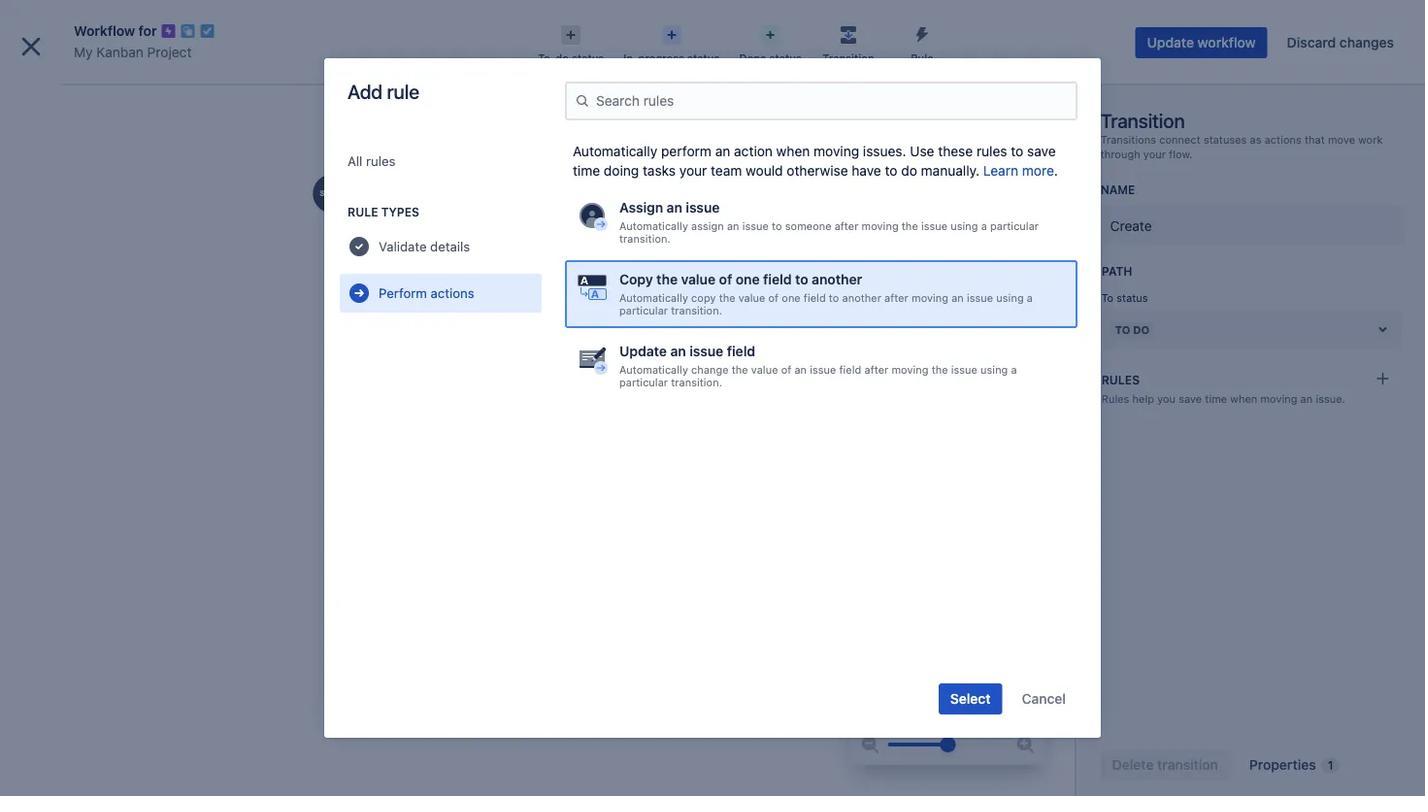 Task type: describe. For each thing, give the bounding box(es) containing it.
time inside automatically perform an action when moving issues. use these rules to save time doing tasks your team would otherwise have to do manually.
[[573, 163, 600, 179]]

the inside assign an issue automatically assign an issue to someone after moving the issue using a particular transition.
[[902, 219, 918, 232]]

field up update an issue field automatically change the value of an issue field after moving the issue using a particular transition.
[[804, 291, 826, 304]]

1 horizontal spatial one
[[782, 291, 801, 304]]

an inside automatically perform an action when moving issues. use these rules to save time doing tasks your team would otherwise have to do manually.
[[715, 143, 731, 159]]

moving inside automatically perform an action when moving issues. use these rules to save time doing tasks your team would otherwise have to do manually.
[[814, 143, 860, 159]]

to up update an issue field automatically change the value of an issue field after moving the issue using a particular transition.
[[829, 291, 839, 304]]

transition transitions connect statuses as actions that move work through your flow.
[[1101, 109, 1383, 161]]

work
[[1359, 133, 1383, 146]]

you're in the workflow viewfinder, use the arrow keys to move it element
[[851, 609, 1046, 725]]

actions inside 'button'
[[431, 286, 474, 301]]

flow.
[[1169, 148, 1193, 161]]

to inside assign an issue automatically assign an issue to someone after moving the issue using a particular transition.
[[772, 219, 782, 232]]

zoom out image
[[859, 733, 882, 757]]

status right the progress
[[688, 52, 720, 65]]

to-do status
[[538, 52, 604, 65]]

learn more link
[[984, 163, 1055, 179]]

rule
[[387, 80, 419, 102]]

my inside transition dialog
[[74, 44, 93, 60]]

statuses
[[1204, 133, 1247, 146]]

through
[[1101, 148, 1141, 161]]

discard
[[1287, 34, 1337, 51]]

1 vertical spatial of
[[769, 291, 779, 304]]

0 vertical spatial one
[[736, 271, 760, 287]]

doing
[[604, 163, 639, 179]]

manually.
[[921, 163, 980, 179]]

would
[[746, 163, 783, 179]]

otherwise
[[787, 163, 848, 179]]

perform actions
[[379, 286, 474, 301]]

to for to status
[[1102, 292, 1114, 304]]

automatically perform an action when moving issues. use these rules to save time doing tasks your team would otherwise have to do manually.
[[573, 143, 1056, 179]]

after inside copy the value of one field to another automatically copy the value of one field to another after moving an issue using a particular transition.
[[885, 291, 909, 304]]

add rule
[[348, 80, 419, 102]]

my kanban project inside transition dialog
[[74, 44, 192, 60]]

particular inside assign an issue automatically assign an issue to someone after moving the issue using a particular transition.
[[991, 219, 1039, 232]]

assign
[[692, 219, 724, 232]]

progress
[[639, 52, 685, 65]]

details
[[430, 239, 470, 254]]

my kanban project link
[[74, 41, 192, 64]]

do
[[1134, 324, 1150, 336]]

you
[[1158, 392, 1176, 405]]

validate details button
[[340, 227, 542, 266]]

Search field
[[1057, 11, 1251, 42]]

changes
[[1340, 34, 1395, 51]]

discard changes button
[[1276, 27, 1406, 58]]

1
[[1328, 759, 1334, 773]]

1 vertical spatial kanban
[[81, 85, 130, 101]]

transition. inside assign an issue automatically assign an issue to someone after moving the issue using a particular transition.
[[620, 232, 671, 245]]

your inside automatically perform an action when moving issues. use these rules to save time doing tasks your team would otherwise have to do manually.
[[680, 163, 707, 179]]

rule button
[[886, 19, 959, 66]]

change
[[692, 363, 729, 376]]

transition for transition transitions connect statuses as actions that move work through your flow.
[[1101, 109, 1185, 132]]

Search rules text field
[[590, 84, 1068, 118]]

done
[[740, 52, 767, 65]]

learn more .
[[984, 163, 1058, 179]]

workflow
[[1198, 34, 1256, 51]]

status down path
[[1117, 292, 1149, 304]]

rule types
[[348, 205, 420, 218]]

tasks
[[643, 163, 676, 179]]

done status button
[[730, 19, 812, 66]]

a inside update an issue field automatically change the value of an issue field after moving the issue using a particular transition.
[[1011, 363, 1017, 376]]

perform actions button
[[340, 274, 542, 313]]

to-do status button
[[528, 19, 614, 66]]

to up "learn more" link
[[1011, 143, 1024, 159]]

a inside assign an issue automatically assign an issue to someone after moving the issue using a particular transition.
[[982, 219, 988, 232]]

discard changes
[[1287, 34, 1395, 51]]

issue.
[[1316, 392, 1346, 405]]

someone
[[785, 219, 832, 232]]

automatically inside automatically perform an action when moving issues. use these rules to save time doing tasks your team would otherwise have to do manually.
[[573, 143, 658, 159]]

status right to-
[[572, 52, 604, 65]]

filter rules group
[[340, 142, 542, 320]]

transitions
[[1101, 133, 1157, 146]]

assign an issue automatically assign an issue to someone after moving the issue using a particular transition.
[[620, 200, 1039, 245]]

using inside assign an issue automatically assign an issue to someone after moving the issue using a particular transition.
[[951, 219, 978, 232]]

issue inside copy the value of one field to another automatically copy the value of one field to another after moving an issue using a particular transition.
[[967, 291, 994, 304]]

action
[[734, 143, 773, 159]]

rules for rules
[[1102, 373, 1140, 387]]

kanban inside my kanban project link
[[96, 44, 144, 60]]

transition. inside copy the value of one field to another automatically copy the value of one field to another after moving an issue using a particular transition.
[[671, 304, 723, 317]]

update an issue field automatically change the value of an issue field after moving the issue using a particular transition.
[[620, 343, 1017, 388]]

open image
[[1372, 318, 1395, 341]]

save inside transition dialog
[[1179, 392, 1202, 405]]

transition button
[[812, 19, 886, 66]]

moving inside assign an issue automatically assign an issue to someone after moving the issue using a particular transition.
[[862, 219, 899, 232]]

add
[[348, 80, 383, 102]]

that
[[1305, 133, 1325, 146]]

all rules button
[[340, 142, 542, 181]]

perform
[[661, 143, 712, 159]]

rules help you save time when moving an issue.
[[1102, 392, 1346, 405]]

in-progress status button
[[614, 19, 730, 66]]

actions inside transition transitions connect statuses as actions that move work through your flow.
[[1265, 133, 1302, 146]]

cancel
[[1022, 691, 1066, 707]]

update workflow
[[1148, 34, 1256, 51]]

rules inside button
[[366, 153, 396, 169]]

help
[[1133, 392, 1155, 405]]

automatically inside copy the value of one field to another automatically copy the value of one field to another after moving an issue using a particular transition.
[[620, 291, 688, 304]]

do inside to-do status popup button
[[556, 52, 569, 65]]

types
[[381, 205, 420, 218]]

validate details
[[379, 239, 470, 254]]

create button
[[707, 11, 774, 42]]

update for update an issue field automatically change the value of an issue field after moving the issue using a particular transition.
[[620, 343, 667, 359]]

create inside button
[[719, 18, 762, 34]]

0 vertical spatial of
[[719, 271, 732, 287]]

project inside transition dialog
[[147, 44, 192, 60]]

have
[[852, 163, 882, 179]]

1 vertical spatial my
[[58, 85, 78, 101]]

1 vertical spatial my kanban project
[[58, 85, 180, 101]]

rules inside automatically perform an action when moving issues. use these rules to save time doing tasks your team would otherwise have to do manually.
[[977, 143, 1008, 159]]



Task type: locate. For each thing, give the bounding box(es) containing it.
1 vertical spatial rule
[[348, 205, 378, 218]]

using inside update an issue field automatically change the value of an issue field after moving the issue using a particular transition.
[[981, 363, 1008, 376]]

team
[[711, 163, 742, 179]]

copy the value of one field to another automatically copy the value of one field to another after moving an issue using a particular transition.
[[620, 271, 1033, 317]]

0 horizontal spatial a
[[982, 219, 988, 232]]

save up more
[[1028, 143, 1056, 159]]

moving inside update an issue field automatically change the value of an issue field after moving the issue using a particular transition.
[[892, 363, 929, 376]]

when inside transition dialog
[[1231, 392, 1258, 405]]

create
[[719, 18, 762, 34], [1111, 217, 1152, 233]]

another up update an issue field automatically change the value of an issue field after moving the issue using a particular transition.
[[843, 291, 882, 304]]

these
[[938, 143, 973, 159]]

0 horizontal spatial do
[[556, 52, 569, 65]]

properties
[[1250, 757, 1317, 773]]

1 vertical spatial to
[[1116, 324, 1131, 336]]

to down someone
[[795, 271, 809, 287]]

transition inside transition transitions connect statuses as actions that move work through your flow.
[[1101, 109, 1185, 132]]

all rules
[[348, 153, 396, 169]]

automatically inside assign an issue automatically assign an issue to someone after moving the issue using a particular transition.
[[620, 219, 688, 232]]

1 vertical spatial particular
[[620, 304, 668, 317]]

update for update workflow
[[1148, 34, 1195, 51]]

all
[[348, 153, 363, 169]]

0 vertical spatial rules
[[1102, 373, 1140, 387]]

to down issues.
[[885, 163, 898, 179]]

my kanban project down my kanban project link
[[58, 85, 180, 101]]

to down path
[[1102, 292, 1114, 304]]

0 vertical spatial particular
[[991, 219, 1039, 232]]

1 vertical spatial actions
[[431, 286, 474, 301]]

0 vertical spatial using
[[951, 219, 978, 232]]

create banner
[[0, 0, 1426, 54]]

do left in-
[[556, 52, 569, 65]]

1 vertical spatial another
[[843, 291, 882, 304]]

using inside copy the value of one field to another automatically copy the value of one field to another after moving an issue using a particular transition.
[[997, 291, 1024, 304]]

1 vertical spatial project
[[134, 85, 180, 101]]

zoom in image
[[1015, 733, 1038, 757]]

transition.
[[620, 232, 671, 245], [671, 304, 723, 317], [671, 376, 723, 388]]

do
[[556, 52, 569, 65], [901, 163, 918, 179]]

0 horizontal spatial one
[[736, 271, 760, 287]]

1 horizontal spatial save
[[1179, 392, 1202, 405]]

0 vertical spatial actions
[[1265, 133, 1302, 146]]

do inside automatically perform an action when moving issues. use these rules to save time doing tasks your team would otherwise have to do manually.
[[901, 163, 918, 179]]

of
[[719, 271, 732, 287], [769, 291, 779, 304], [781, 363, 792, 376]]

value right change
[[752, 363, 778, 376]]

1 horizontal spatial when
[[1231, 392, 1258, 405]]

moving inside copy the value of one field to another automatically copy the value of one field to another after moving an issue using a particular transition.
[[912, 291, 949, 304]]

transition up transitions
[[1101, 109, 1185, 132]]

to do
[[1116, 324, 1150, 336]]

0 vertical spatial project
[[147, 44, 192, 60]]

more
[[1022, 163, 1055, 179]]

path
[[1102, 265, 1133, 278]]

automatically down copy
[[620, 291, 688, 304]]

done status
[[740, 52, 802, 65]]

particular inside update an issue field automatically change the value of an issue field after moving the issue using a particular transition.
[[620, 376, 668, 388]]

a
[[982, 219, 988, 232], [1027, 291, 1033, 304], [1011, 363, 1017, 376]]

to left someone
[[772, 219, 782, 232]]

transition. down assign
[[620, 232, 671, 245]]

save inside automatically perform an action when moving issues. use these rules to save time doing tasks your team would otherwise have to do manually.
[[1028, 143, 1056, 159]]

time inside transition dialog
[[1206, 392, 1228, 405]]

add rule dialog
[[324, 58, 1101, 738]]

update inside button
[[1148, 34, 1195, 51]]

1 horizontal spatial rules
[[977, 143, 1008, 159]]

moving inside transition dialog
[[1261, 392, 1298, 405]]

value inside update an issue field automatically change the value of an issue field after moving the issue using a particular transition.
[[752, 363, 778, 376]]

2 vertical spatial value
[[752, 363, 778, 376]]

an inside copy the value of one field to another automatically copy the value of one field to another after moving an issue using a particular transition.
[[952, 291, 964, 304]]

issue
[[686, 200, 720, 216], [743, 219, 769, 232], [922, 219, 948, 232], [967, 291, 994, 304], [690, 343, 724, 359], [810, 363, 836, 376], [951, 363, 978, 376]]

when inside automatically perform an action when moving issues. use these rules to save time doing tasks your team would otherwise have to do manually.
[[777, 143, 810, 159]]

0 vertical spatial save
[[1028, 143, 1056, 159]]

field up change
[[727, 343, 756, 359]]

1 horizontal spatial create
[[1111, 217, 1152, 233]]

1 vertical spatial after
[[885, 291, 909, 304]]

add rule image
[[1376, 371, 1391, 387]]

1 horizontal spatial to
[[1116, 324, 1131, 336]]

transition dialog
[[0, 0, 1426, 796]]

select a rule element
[[565, 188, 1078, 400]]

your inside transition transitions connect statuses as actions that move work through your flow.
[[1144, 148, 1166, 161]]

to-
[[538, 52, 556, 65]]

rules up learn
[[977, 143, 1008, 159]]

update
[[1148, 34, 1195, 51], [620, 343, 667, 359]]

0 vertical spatial time
[[573, 163, 600, 179]]

another
[[812, 271, 863, 287], [843, 291, 882, 304]]

close workflow editor image
[[16, 31, 47, 62]]

0 horizontal spatial update
[[620, 343, 667, 359]]

validate
[[379, 239, 427, 254]]

jira software image
[[51, 15, 181, 38], [51, 15, 181, 38]]

0 horizontal spatial time
[[573, 163, 600, 179]]

0 vertical spatial your
[[1144, 148, 1166, 161]]

1 horizontal spatial update
[[1148, 34, 1195, 51]]

the
[[902, 219, 918, 232], [657, 271, 678, 287], [719, 291, 736, 304], [732, 363, 748, 376], [932, 363, 948, 376]]

2 vertical spatial transition.
[[671, 376, 723, 388]]

move
[[1328, 133, 1356, 146]]

1 vertical spatial do
[[901, 163, 918, 179]]

automatically down assign
[[620, 219, 688, 232]]

0 vertical spatial a
[[982, 219, 988, 232]]

0 vertical spatial after
[[835, 219, 859, 232]]

rule for rule
[[911, 52, 934, 65]]

1 horizontal spatial a
[[1011, 363, 1017, 376]]

kanban
[[96, 44, 144, 60], [81, 85, 130, 101]]

rule left types
[[348, 205, 378, 218]]

project down for
[[147, 44, 192, 60]]

your left flow.
[[1144, 148, 1166, 161]]

your
[[1144, 148, 1166, 161], [680, 163, 707, 179]]

0 vertical spatial transition.
[[620, 232, 671, 245]]

transition
[[823, 52, 875, 65], [1101, 109, 1185, 132]]

0 horizontal spatial create
[[719, 18, 762, 34]]

create up done
[[719, 18, 762, 34]]

one
[[736, 271, 760, 287], [782, 291, 801, 304]]

after inside assign an issue automatically assign an issue to someone after moving the issue using a particular transition.
[[835, 219, 859, 232]]

when down to status element
[[1231, 392, 1258, 405]]

of right change
[[781, 363, 792, 376]]

1 vertical spatial save
[[1179, 392, 1202, 405]]

transition. up change
[[671, 304, 723, 317]]

1 horizontal spatial your
[[1144, 148, 1166, 161]]

to
[[1011, 143, 1024, 159], [885, 163, 898, 179], [772, 219, 782, 232], [795, 271, 809, 287], [829, 291, 839, 304]]

0 horizontal spatial save
[[1028, 143, 1056, 159]]

value up copy
[[681, 271, 716, 287]]

particular
[[991, 219, 1039, 232], [620, 304, 668, 317], [620, 376, 668, 388]]

1 rules from the top
[[1102, 373, 1140, 387]]

to status element
[[1102, 310, 1403, 349]]

use
[[910, 143, 935, 159]]

transition for transition
[[823, 52, 875, 65]]

rule for rule types
[[348, 205, 378, 218]]

actions right as
[[1265, 133, 1302, 146]]

2 vertical spatial particular
[[620, 376, 668, 388]]

select
[[951, 691, 991, 707]]

group
[[8, 283, 225, 388], [8, 283, 225, 335], [8, 335, 225, 388]]

rule types group
[[340, 188, 542, 320]]

1 vertical spatial when
[[1231, 392, 1258, 405]]

rules
[[977, 143, 1008, 159], [366, 153, 396, 169]]

1 vertical spatial create
[[1111, 217, 1152, 233]]

perform
[[379, 286, 427, 301]]

0 vertical spatial another
[[812, 271, 863, 287]]

my kanban project
[[74, 44, 192, 60], [58, 85, 180, 101]]

0 vertical spatial my kanban project
[[74, 44, 192, 60]]

0 vertical spatial to
[[1102, 292, 1114, 304]]

status right done
[[770, 52, 802, 65]]

0 horizontal spatial of
[[719, 271, 732, 287]]

when up otherwise
[[777, 143, 810, 159]]

to inside to status element
[[1116, 324, 1131, 336]]

another down assign an issue automatically assign an issue to someone after moving the issue using a particular transition.
[[812, 271, 863, 287]]

0 vertical spatial when
[[777, 143, 810, 159]]

in-
[[624, 52, 639, 65]]

transition inside popup button
[[823, 52, 875, 65]]

particular down "learn more" link
[[991, 219, 1039, 232]]

kanban down my kanban project link
[[81, 85, 130, 101]]

rule right transition popup button
[[911, 52, 934, 65]]

0 horizontal spatial rules
[[366, 153, 396, 169]]

an
[[715, 143, 731, 159], [667, 200, 683, 216], [727, 219, 740, 232], [952, 291, 964, 304], [671, 343, 686, 359], [795, 363, 807, 376], [1301, 392, 1313, 405]]

connect
[[1160, 133, 1201, 146]]

rule
[[911, 52, 934, 65], [348, 205, 378, 218]]

2 vertical spatial of
[[781, 363, 792, 376]]

2 horizontal spatial a
[[1027, 291, 1033, 304]]

issues.
[[863, 143, 907, 159]]

0 horizontal spatial rule
[[348, 205, 378, 218]]

1 vertical spatial time
[[1206, 392, 1228, 405]]

rules left help
[[1102, 392, 1130, 405]]

select button
[[939, 684, 1003, 715]]

to left 'do'
[[1116, 324, 1131, 336]]

transition. down copy
[[671, 376, 723, 388]]

using
[[951, 219, 978, 232], [997, 291, 1024, 304], [981, 363, 1008, 376]]

in-progress status
[[624, 52, 720, 65]]

to for to do
[[1116, 324, 1131, 336]]

of inside update an issue field automatically change the value of an issue field after moving the issue using a particular transition.
[[781, 363, 792, 376]]

value
[[681, 271, 716, 287], [739, 291, 766, 304], [752, 363, 778, 376]]

2 vertical spatial a
[[1011, 363, 1017, 376]]

to
[[1102, 292, 1114, 304], [1116, 324, 1131, 336]]

automatically left change
[[620, 363, 688, 376]]

field down someone
[[763, 271, 792, 287]]

1 vertical spatial transition.
[[671, 304, 723, 317]]

0 horizontal spatial your
[[680, 163, 707, 179]]

0 vertical spatial rule
[[911, 52, 934, 65]]

2 horizontal spatial of
[[781, 363, 792, 376]]

rule inside popup button
[[911, 52, 934, 65]]

kanban down workflow for on the left top
[[96, 44, 144, 60]]

1 horizontal spatial actions
[[1265, 133, 1302, 146]]

field down copy the value of one field to another automatically copy the value of one field to another after moving an issue using a particular transition.
[[840, 363, 862, 376]]

0 vertical spatial create
[[719, 18, 762, 34]]

automatically inside update an issue field automatically change the value of an issue field after moving the issue using a particular transition.
[[620, 363, 688, 376]]

transition. inside update an issue field automatically change the value of an issue field after moving the issue using a particular transition.
[[671, 376, 723, 388]]

automatically
[[573, 143, 658, 159], [620, 219, 688, 232], [620, 291, 688, 304], [620, 363, 688, 376]]

2 vertical spatial after
[[865, 363, 889, 376]]

1 horizontal spatial of
[[769, 291, 779, 304]]

as
[[1250, 133, 1262, 146]]

1 horizontal spatial do
[[901, 163, 918, 179]]

1 vertical spatial update
[[620, 343, 667, 359]]

0 vertical spatial my
[[74, 44, 93, 60]]

create inside transition dialog
[[1111, 217, 1152, 233]]

1 vertical spatial your
[[680, 163, 707, 179]]

assign
[[620, 200, 663, 216]]

my
[[74, 44, 93, 60], [58, 85, 78, 101]]

after
[[835, 219, 859, 232], [885, 291, 909, 304], [865, 363, 889, 376]]

for
[[139, 23, 157, 39]]

status
[[572, 52, 604, 65], [688, 52, 720, 65], [770, 52, 802, 65], [1117, 292, 1149, 304]]

save
[[1028, 143, 1056, 159], [1179, 392, 1202, 405]]

0 horizontal spatial actions
[[431, 286, 474, 301]]

time left doing
[[573, 163, 600, 179]]

project
[[147, 44, 192, 60], [134, 85, 180, 101]]

1 vertical spatial one
[[782, 291, 801, 304]]

0 vertical spatial kanban
[[96, 44, 144, 60]]

field
[[763, 271, 792, 287], [804, 291, 826, 304], [727, 343, 756, 359], [840, 363, 862, 376]]

time right you
[[1206, 392, 1228, 405]]

rule inside group
[[348, 205, 378, 218]]

moving
[[814, 143, 860, 159], [862, 219, 899, 232], [912, 291, 949, 304], [892, 363, 929, 376], [1261, 392, 1298, 405]]

1 horizontal spatial rule
[[911, 52, 934, 65]]

rules right all
[[366, 153, 396, 169]]

update inside update an issue field automatically change the value of an issue field after moving the issue using a particular transition.
[[620, 343, 667, 359]]

do down use
[[901, 163, 918, 179]]

rules for rules help you save time when moving an issue.
[[1102, 392, 1130, 405]]

update down copy
[[620, 343, 667, 359]]

workflow for
[[74, 23, 157, 39]]

2 vertical spatial using
[[981, 363, 1008, 376]]

0 horizontal spatial to
[[1102, 292, 1114, 304]]

name
[[1101, 183, 1136, 197]]

1 vertical spatial rules
[[1102, 392, 1130, 405]]

learn
[[984, 163, 1019, 179]]

value right copy
[[739, 291, 766, 304]]

project down my kanban project link
[[134, 85, 180, 101]]

1 vertical spatial using
[[997, 291, 1024, 304]]

to status
[[1102, 292, 1149, 304]]

transition up search rules text box
[[823, 52, 875, 65]]

when
[[777, 143, 810, 159], [1231, 392, 1258, 405]]

cancel button
[[1011, 684, 1078, 715]]

0 vertical spatial do
[[556, 52, 569, 65]]

.
[[1055, 163, 1058, 179]]

copy
[[692, 291, 716, 304]]

particular left change
[[620, 376, 668, 388]]

update left workflow
[[1148, 34, 1195, 51]]

primary element
[[12, 0, 1057, 54]]

0 vertical spatial update
[[1148, 34, 1195, 51]]

save right you
[[1179, 392, 1202, 405]]

1 horizontal spatial transition
[[1101, 109, 1185, 132]]

a inside copy the value of one field to another automatically copy the value of one field to another after moving an issue using a particular transition.
[[1027, 291, 1033, 304]]

automatically up doing
[[573, 143, 658, 159]]

0 vertical spatial value
[[681, 271, 716, 287]]

1 vertical spatial a
[[1027, 291, 1033, 304]]

after inside update an issue field automatically change the value of an issue field after moving the issue using a particular transition.
[[865, 363, 889, 376]]

update workflow button
[[1136, 27, 1268, 58]]

particular down copy
[[620, 304, 668, 317]]

copy
[[620, 271, 653, 287]]

your down perform
[[680, 163, 707, 179]]

rules up help
[[1102, 373, 1140, 387]]

1 vertical spatial transition
[[1101, 109, 1185, 132]]

1 vertical spatial value
[[739, 291, 766, 304]]

actions
[[1265, 133, 1302, 146], [431, 286, 474, 301]]

1 horizontal spatial time
[[1206, 392, 1228, 405]]

particular inside copy the value of one field to another automatically copy the value of one field to another after moving an issue using a particular transition.
[[620, 304, 668, 317]]

Zoom level range field
[[888, 725, 1009, 764]]

2 rules from the top
[[1102, 392, 1130, 405]]

0 horizontal spatial when
[[777, 143, 810, 159]]

0 vertical spatial transition
[[823, 52, 875, 65]]

time
[[573, 163, 600, 179], [1206, 392, 1228, 405]]

rules
[[1102, 373, 1140, 387], [1102, 392, 1130, 405]]

create down name
[[1111, 217, 1152, 233]]

workflow
[[74, 23, 135, 39]]

of right copy
[[769, 291, 779, 304]]

actions down details
[[431, 286, 474, 301]]

an inside dialog
[[1301, 392, 1313, 405]]

my kanban project down for
[[74, 44, 192, 60]]

0 horizontal spatial transition
[[823, 52, 875, 65]]

of down the assign
[[719, 271, 732, 287]]



Task type: vqa. For each thing, say whether or not it's contained in the screenshot.
of to the right
yes



